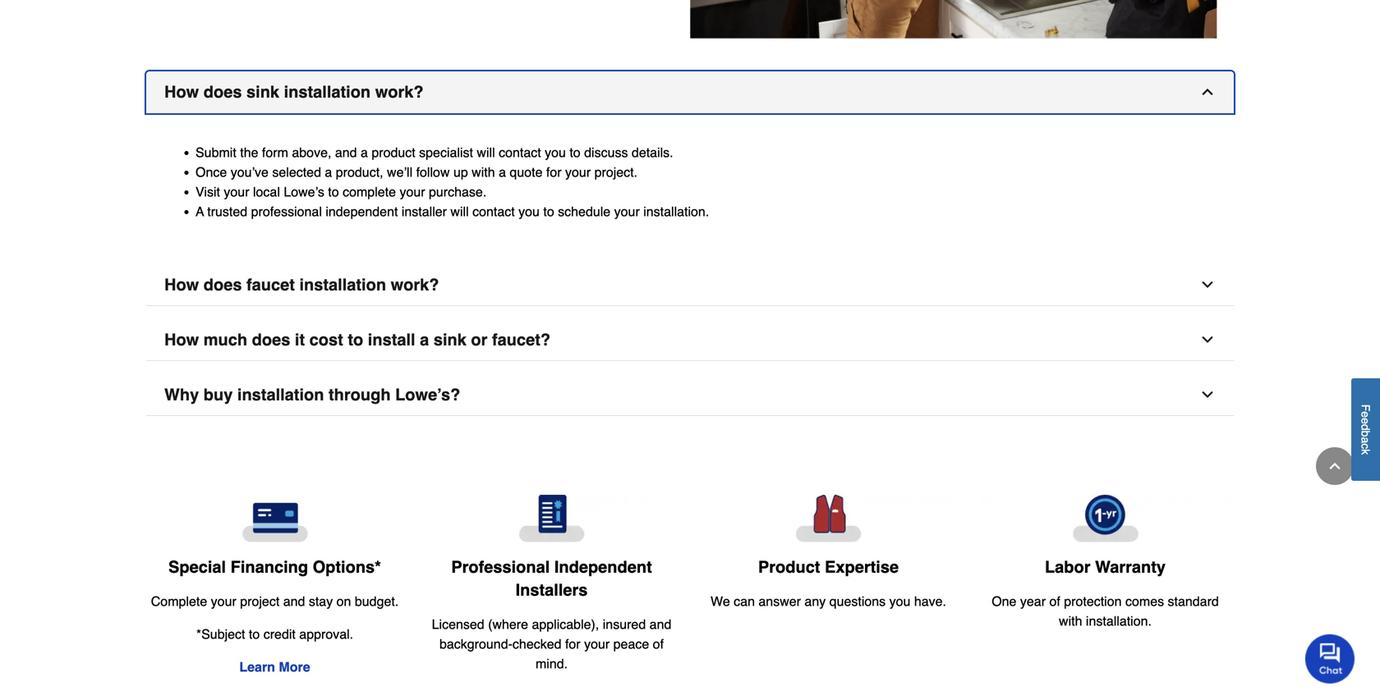 Task type: locate. For each thing, give the bounding box(es) containing it.
complete
[[343, 184, 396, 200]]

1 vertical spatial for
[[565, 637, 581, 652]]

with
[[472, 165, 495, 180], [1059, 614, 1083, 629]]

a right "install"
[[420, 331, 429, 349]]

with right up
[[472, 165, 495, 180]]

how for how does sink installation work?
[[164, 82, 199, 101]]

1 horizontal spatial with
[[1059, 614, 1083, 629]]

faucet?
[[492, 331, 551, 349]]

2 vertical spatial how
[[164, 331, 199, 349]]

one
[[992, 594, 1017, 610]]

and up product,
[[335, 145, 357, 160]]

1 horizontal spatial will
[[477, 145, 495, 160]]

sink inside button
[[247, 82, 279, 101]]

work? for how does faucet installation work?
[[391, 276, 439, 294]]

we'll
[[387, 165, 413, 180]]

0 vertical spatial and
[[335, 145, 357, 160]]

1 horizontal spatial and
[[335, 145, 357, 160]]

chevron down image for how does faucet installation work?
[[1200, 277, 1216, 293]]

1 horizontal spatial installation.
[[1086, 614, 1152, 629]]

learn more link
[[239, 660, 310, 675]]

you left discuss on the top of page
[[545, 145, 566, 160]]

and right insured at the left of the page
[[650, 617, 672, 633]]

your down insured at the left of the page
[[584, 637, 610, 652]]

and for a
[[335, 145, 357, 160]]

work? up "product" in the left top of the page
[[375, 82, 424, 101]]

0 vertical spatial sink
[[247, 82, 279, 101]]

contact down purchase.
[[473, 204, 515, 219]]

professional independent installers
[[451, 558, 652, 600]]

with down protection
[[1059, 614, 1083, 629]]

0 vertical spatial for
[[546, 165, 562, 180]]

installation inside button
[[284, 82, 371, 101]]

how does faucet installation work? button
[[146, 264, 1234, 306]]

work? inside button
[[391, 276, 439, 294]]

options*
[[313, 558, 381, 577]]

0 vertical spatial work?
[[375, 82, 424, 101]]

installation up the above,
[[284, 82, 371, 101]]

how down the a
[[164, 276, 199, 294]]

local
[[253, 184, 280, 200]]

installer
[[402, 204, 447, 219]]

1 vertical spatial with
[[1059, 614, 1083, 629]]

1 vertical spatial sink
[[434, 331, 467, 349]]

chevron down image
[[1200, 277, 1216, 293], [1200, 332, 1216, 348]]

1 horizontal spatial for
[[565, 637, 581, 652]]

1 vertical spatial installation
[[299, 276, 386, 294]]

to right cost
[[348, 331, 363, 349]]

installation
[[284, 82, 371, 101], [299, 276, 386, 294], [237, 386, 324, 405]]

a blue 1-year labor warranty icon. image
[[980, 495, 1231, 543]]

contact up quote on the top left of the page
[[499, 145, 541, 160]]

of right peace
[[653, 637, 664, 652]]

labor warranty
[[1045, 558, 1166, 577]]

0 horizontal spatial you
[[519, 204, 540, 219]]

e
[[1360, 412, 1373, 418], [1360, 418, 1373, 425]]

more
[[279, 660, 310, 675]]

0 vertical spatial contact
[[499, 145, 541, 160]]

1 vertical spatial you
[[519, 204, 540, 219]]

f e e d b a c k button
[[1352, 379, 1380, 482]]

and inside licensed (where applicable), insured and background-checked for your peace of mind.
[[650, 617, 672, 633]]

installation. down protection
[[1086, 614, 1152, 629]]

product expertise
[[758, 558, 899, 577]]

a man in a blue lowe's vest installing a faucet on a stainless sink in a kitchen. image
[[690, 0, 1218, 39]]

2 horizontal spatial and
[[650, 617, 672, 633]]

for right quote on the top left of the page
[[546, 165, 562, 180]]

how
[[164, 82, 199, 101], [164, 276, 199, 294], [164, 331, 199, 349]]

it
[[295, 331, 305, 349]]

2 how from the top
[[164, 276, 199, 294]]

product
[[758, 558, 820, 577]]

1 horizontal spatial sink
[[434, 331, 467, 349]]

0 vertical spatial will
[[477, 145, 495, 160]]

how up submit
[[164, 82, 199, 101]]

does up submit
[[204, 82, 242, 101]]

for inside licensed (where applicable), insured and background-checked for your peace of mind.
[[565, 637, 581, 652]]

details.
[[632, 145, 673, 160]]

1 vertical spatial does
[[204, 276, 242, 294]]

of inside licensed (where applicable), insured and background-checked for your peace of mind.
[[653, 637, 664, 652]]

a dark blue background check icon. image
[[426, 495, 677, 543]]

schedule
[[558, 204, 611, 219]]

1 vertical spatial of
[[653, 637, 664, 652]]

and for background-
[[650, 617, 672, 633]]

selected
[[272, 165, 321, 180]]

we can answer any questions you have.
[[711, 594, 947, 610]]

will
[[477, 145, 495, 160], [451, 204, 469, 219]]

scroll to top element
[[1316, 448, 1354, 486]]

f e e d b a c k
[[1360, 405, 1373, 456]]

your
[[565, 165, 591, 180], [224, 184, 249, 200], [400, 184, 425, 200], [614, 204, 640, 219], [211, 594, 236, 610], [584, 637, 610, 652]]

installation down it
[[237, 386, 324, 405]]

2 vertical spatial installation
[[237, 386, 324, 405]]

of right year
[[1050, 594, 1061, 610]]

to left credit
[[249, 627, 260, 643]]

can
[[734, 594, 755, 610]]

to left discuss on the top of page
[[570, 145, 581, 160]]

1 how from the top
[[164, 82, 199, 101]]

0 horizontal spatial for
[[546, 165, 562, 180]]

2 vertical spatial and
[[650, 617, 672, 633]]

submit the form above, and a product specialist will contact you to discuss details. once you've selected a product, we'll follow up with a quote for your project. visit your local lowe's to complete your purchase. a trusted professional independent installer will contact you to schedule your installation.
[[196, 145, 709, 219]]

stay
[[309, 594, 333, 610]]

1 horizontal spatial of
[[1050, 594, 1061, 610]]

a
[[361, 145, 368, 160], [325, 165, 332, 180], [499, 165, 506, 180], [420, 331, 429, 349], [1360, 438, 1373, 444]]

your down project.
[[614, 204, 640, 219]]

installation. down details.
[[644, 204, 709, 219]]

and inside submit the form above, and a product specialist will contact you to discuss details. once you've selected a product, we'll follow up with a quote for your project. visit your local lowe's to complete your purchase. a trusted professional independent installer will contact you to schedule your installation.
[[335, 145, 357, 160]]

0 horizontal spatial will
[[451, 204, 469, 219]]

installation. inside one year of protection comes standard with installation.
[[1086, 614, 1152, 629]]

special financing options*
[[168, 558, 381, 577]]

1 horizontal spatial you
[[545, 145, 566, 160]]

will right specialist
[[477, 145, 495, 160]]

0 vertical spatial installation.
[[644, 204, 709, 219]]

will down purchase.
[[451, 204, 469, 219]]

*subject to credit approval.
[[196, 627, 353, 643]]

1 chevron down image from the top
[[1200, 277, 1216, 293]]

financing
[[231, 558, 308, 577]]

a lowe's red vest icon. image
[[703, 495, 954, 543]]

to
[[570, 145, 581, 160], [328, 184, 339, 200], [543, 204, 554, 219], [348, 331, 363, 349], [249, 627, 260, 643]]

sink left or
[[434, 331, 467, 349]]

1 vertical spatial installation.
[[1086, 614, 1152, 629]]

does left faucet
[[204, 276, 242, 294]]

mind.
[[536, 657, 568, 672]]

e up 'b'
[[1360, 418, 1373, 425]]

you've
[[231, 165, 269, 180]]

0 vertical spatial of
[[1050, 594, 1061, 610]]

0 horizontal spatial chevron up image
[[1200, 84, 1216, 100]]

to left 'schedule'
[[543, 204, 554, 219]]

special
[[168, 558, 226, 577]]

does inside button
[[204, 82, 242, 101]]

installation up how much does it cost to install a sink or faucet?
[[299, 276, 386, 294]]

1 vertical spatial chevron up image
[[1327, 459, 1343, 475]]

chat invite button image
[[1306, 634, 1356, 685]]

licensed (where applicable), insured and background-checked for your peace of mind.
[[432, 617, 672, 672]]

visit
[[196, 184, 220, 200]]

and left stay
[[283, 594, 305, 610]]

installation.
[[644, 204, 709, 219], [1086, 614, 1152, 629]]

you
[[545, 145, 566, 160], [519, 204, 540, 219], [890, 594, 911, 610]]

0 vertical spatial chevron up image
[[1200, 84, 1216, 100]]

purchase.
[[429, 184, 487, 200]]

0 vertical spatial chevron down image
[[1200, 277, 1216, 293]]

protection
[[1064, 594, 1122, 610]]

one year of protection comes standard with installation.
[[992, 594, 1219, 629]]

1 vertical spatial chevron down image
[[1200, 332, 1216, 348]]

work? for how does sink installation work?
[[375, 82, 424, 101]]

sink
[[247, 82, 279, 101], [434, 331, 467, 349]]

a
[[196, 204, 204, 219]]

1 vertical spatial and
[[283, 594, 305, 610]]

a left quote on the top left of the page
[[499, 165, 506, 180]]

your down discuss on the top of page
[[565, 165, 591, 180]]

0 vertical spatial does
[[204, 82, 242, 101]]

lowe's
[[284, 184, 324, 200]]

independent
[[326, 204, 398, 219]]

does
[[204, 82, 242, 101], [204, 276, 242, 294], [252, 331, 290, 349]]

0 horizontal spatial installation.
[[644, 204, 709, 219]]

independent
[[555, 558, 652, 577]]

how left much
[[164, 331, 199, 349]]

0 vertical spatial with
[[472, 165, 495, 180]]

why buy installation through lowe's? button
[[146, 375, 1234, 416]]

2 e from the top
[[1360, 418, 1373, 425]]

peace
[[614, 637, 649, 652]]

a up k
[[1360, 438, 1373, 444]]

for down applicable),
[[565, 637, 581, 652]]

1 vertical spatial will
[[451, 204, 469, 219]]

much
[[204, 331, 247, 349]]

chevron up image
[[1200, 84, 1216, 100], [1327, 459, 1343, 475]]

does left it
[[252, 331, 290, 349]]

chevron down image inside how much does it cost to install a sink or faucet? button
[[1200, 332, 1216, 348]]

for inside submit the form above, and a product specialist will contact you to discuss details. once you've selected a product, we'll follow up with a quote for your project. visit your local lowe's to complete your purchase. a trusted professional independent installer will contact you to schedule your installation.
[[546, 165, 562, 180]]

labor
[[1045, 558, 1091, 577]]

0 horizontal spatial sink
[[247, 82, 279, 101]]

0 vertical spatial installation
[[284, 82, 371, 101]]

2 chevron down image from the top
[[1200, 332, 1216, 348]]

0 vertical spatial how
[[164, 82, 199, 101]]

work? inside button
[[375, 82, 424, 101]]

0 horizontal spatial of
[[653, 637, 664, 652]]

e up d
[[1360, 412, 1373, 418]]

you left 'have.'
[[890, 594, 911, 610]]

once
[[196, 165, 227, 180]]

how does faucet installation work?
[[164, 276, 439, 294]]

2 horizontal spatial you
[[890, 594, 911, 610]]

3 how from the top
[[164, 331, 199, 349]]

k
[[1360, 450, 1373, 456]]

1 vertical spatial how
[[164, 276, 199, 294]]

1 vertical spatial work?
[[391, 276, 439, 294]]

0 horizontal spatial with
[[472, 165, 495, 180]]

and
[[335, 145, 357, 160], [283, 594, 305, 610], [650, 617, 672, 633]]

1 horizontal spatial chevron up image
[[1327, 459, 1343, 475]]

chevron down image inside the how does faucet installation work? button
[[1200, 277, 1216, 293]]

how inside button
[[164, 82, 199, 101]]

work? up "install"
[[391, 276, 439, 294]]

sink up "form"
[[247, 82, 279, 101]]

1 e from the top
[[1360, 412, 1373, 418]]

d
[[1360, 425, 1373, 431]]

you down quote on the top left of the page
[[519, 204, 540, 219]]

any
[[805, 594, 826, 610]]

work?
[[375, 82, 424, 101], [391, 276, 439, 294]]



Task type: describe. For each thing, give the bounding box(es) containing it.
or
[[471, 331, 488, 349]]

checked
[[513, 637, 562, 652]]

product
[[372, 145, 416, 160]]

your up installer
[[400, 184, 425, 200]]

a inside how much does it cost to install a sink or faucet? button
[[420, 331, 429, 349]]

your up *subject
[[211, 594, 236, 610]]

quote
[[510, 165, 543, 180]]

budget.
[[355, 594, 399, 610]]

2 vertical spatial you
[[890, 594, 911, 610]]

how for how much does it cost to install a sink or faucet?
[[164, 331, 199, 349]]

credit
[[264, 627, 296, 643]]

with inside submit the form above, and a product specialist will contact you to discuss details. once you've selected a product, we'll follow up with a quote for your project. visit your local lowe's to complete your purchase. a trusted professional independent installer will contact you to schedule your installation.
[[472, 165, 495, 180]]

lowe's?
[[395, 386, 460, 405]]

installation for faucet
[[299, 276, 386, 294]]

learn
[[239, 660, 275, 675]]

expertise
[[825, 558, 899, 577]]

installation for sink
[[284, 82, 371, 101]]

learn more
[[239, 660, 310, 675]]

we
[[711, 594, 730, 610]]

with inside one year of protection comes standard with installation.
[[1059, 614, 1083, 629]]

install
[[368, 331, 415, 349]]

submit
[[196, 145, 236, 160]]

trusted
[[207, 204, 247, 219]]

*subject
[[196, 627, 245, 643]]

form
[[262, 145, 288, 160]]

warranty
[[1095, 558, 1166, 577]]

through
[[329, 386, 391, 405]]

a down the above,
[[325, 165, 332, 180]]

(where
[[488, 617, 528, 633]]

chevron down image
[[1200, 387, 1216, 403]]

approval.
[[299, 627, 353, 643]]

insured
[[603, 617, 646, 633]]

how much does it cost to install a sink or faucet? button
[[146, 319, 1234, 361]]

a inside f e e d b a c k button
[[1360, 438, 1373, 444]]

how much does it cost to install a sink or faucet?
[[164, 331, 551, 349]]

buy
[[204, 386, 233, 405]]

questions
[[830, 594, 886, 610]]

up
[[454, 165, 468, 180]]

installers
[[516, 581, 588, 600]]

a up product,
[[361, 145, 368, 160]]

have.
[[914, 594, 947, 610]]

discuss
[[584, 145, 628, 160]]

sink inside button
[[434, 331, 467, 349]]

complete your project and stay on budget.
[[151, 594, 399, 610]]

cost
[[310, 331, 343, 349]]

how for how does faucet installation work?
[[164, 276, 199, 294]]

comes
[[1126, 594, 1164, 610]]

b
[[1360, 431, 1373, 438]]

product,
[[336, 165, 383, 180]]

project.
[[595, 165, 638, 180]]

how does sink installation work?
[[164, 82, 424, 101]]

installation. inside submit the form above, and a product specialist will contact you to discuss details. once you've selected a product, we'll follow up with a quote for your project. visit your local lowe's to complete your purchase. a trusted professional independent installer will contact you to schedule your installation.
[[644, 204, 709, 219]]

the
[[240, 145, 258, 160]]

a dark blue credit card icon. image
[[150, 495, 400, 543]]

0 horizontal spatial and
[[283, 594, 305, 610]]

follow
[[416, 165, 450, 180]]

complete
[[151, 594, 207, 610]]

f
[[1360, 405, 1373, 412]]

to inside button
[[348, 331, 363, 349]]

does for faucet
[[204, 276, 242, 294]]

c
[[1360, 444, 1373, 450]]

1 vertical spatial contact
[[473, 204, 515, 219]]

background-
[[440, 637, 513, 652]]

does for sink
[[204, 82, 242, 101]]

standard
[[1168, 594, 1219, 610]]

your inside licensed (where applicable), insured and background-checked for your peace of mind.
[[584, 637, 610, 652]]

year
[[1020, 594, 1046, 610]]

above,
[[292, 145, 331, 160]]

professional
[[451, 558, 550, 577]]

project
[[240, 594, 280, 610]]

0 vertical spatial you
[[545, 145, 566, 160]]

2 vertical spatial does
[[252, 331, 290, 349]]

chevron up image inside the how does sink installation work? button
[[1200, 84, 1216, 100]]

professional
[[251, 204, 322, 219]]

how does sink installation work? button
[[146, 71, 1234, 113]]

applicable),
[[532, 617, 599, 633]]

to right lowe's
[[328, 184, 339, 200]]

your up trusted
[[224, 184, 249, 200]]

faucet
[[247, 276, 295, 294]]

licensed
[[432, 617, 485, 633]]

of inside one year of protection comes standard with installation.
[[1050, 594, 1061, 610]]

on
[[337, 594, 351, 610]]

chevron up image inside 'scroll to top' element
[[1327, 459, 1343, 475]]

chevron down image for how much does it cost to install a sink or faucet?
[[1200, 332, 1216, 348]]

specialist
[[419, 145, 473, 160]]

why
[[164, 386, 199, 405]]



Task type: vqa. For each thing, say whether or not it's contained in the screenshot.
chevron right icon associated with Smart Home, Security, Wi-Fi
no



